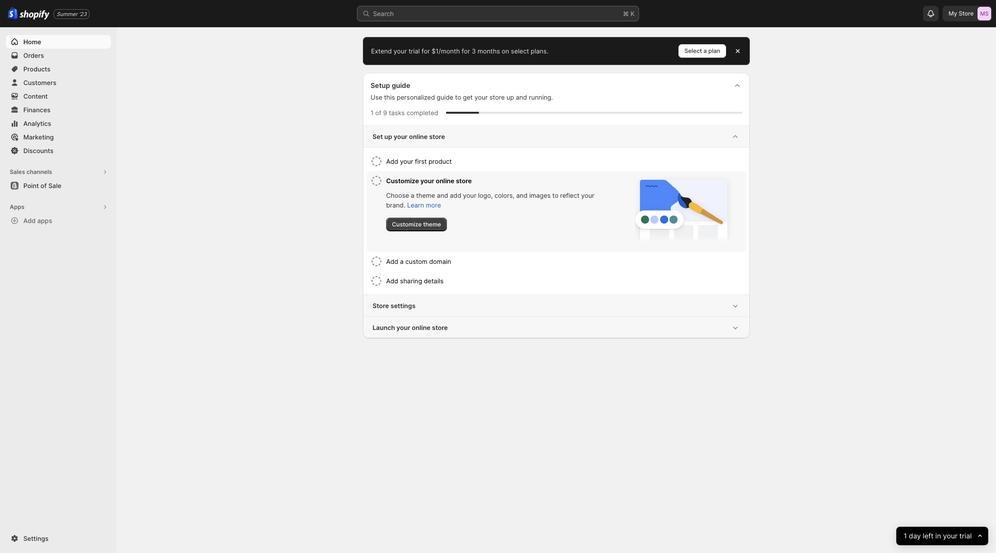 Task type: describe. For each thing, give the bounding box(es) containing it.
first
[[415, 158, 427, 165]]

marketing link
[[6, 130, 111, 144]]

customize your online store element
[[386, 191, 618, 232]]

months
[[478, 47, 500, 55]]

plan
[[709, 47, 720, 54]]

more
[[426, 201, 441, 209]]

mark add your first product as done image
[[371, 156, 382, 167]]

your inside dropdown button
[[397, 324, 410, 332]]

theme inside the choose a theme and add your logo, colors, and images to reflect your brand.
[[416, 192, 435, 199]]

sales
[[10, 168, 25, 176]]

and left add
[[437, 192, 448, 199]]

1 for 1 of 9 tasks completed
[[371, 109, 374, 117]]

domain
[[429, 258, 451, 266]]

select a plan link
[[679, 44, 726, 58]]

add a custom domain button
[[386, 252, 742, 271]]

details
[[424, 277, 444, 285]]

learn more
[[407, 201, 441, 209]]

theme inside customize theme link
[[423, 221, 441, 228]]

my
[[949, 10, 957, 17]]

your inside dropdown button
[[943, 532, 958, 541]]

a for add
[[400, 258, 404, 266]]

on
[[502, 47, 509, 55]]

analytics link
[[6, 117, 111, 130]]

point of sale button
[[0, 179, 117, 193]]

$1/month
[[432, 47, 460, 55]]

mark add a custom domain as done image
[[371, 256, 382, 268]]

customers
[[23, 79, 56, 87]]

setup guide
[[371, 81, 410, 90]]

add your first product button
[[386, 152, 742, 171]]

select a plan
[[685, 47, 720, 54]]

customize theme
[[392, 221, 441, 228]]

sharing
[[400, 277, 422, 285]]

images
[[529, 192, 551, 199]]

online for launch your online store
[[412, 324, 431, 332]]

your right the extend
[[394, 47, 407, 55]]

content link
[[6, 90, 111, 103]]

setup
[[371, 81, 390, 90]]

product
[[429, 158, 452, 165]]

sales channels button
[[6, 165, 111, 179]]

reflect
[[560, 192, 580, 199]]

search
[[373, 10, 394, 18]]

1 horizontal spatial up
[[507, 93, 514, 101]]

in
[[936, 532, 941, 541]]

orders link
[[6, 49, 111, 62]]

and left the "running."
[[516, 93, 527, 101]]

products link
[[6, 62, 111, 76]]

add for add sharing details
[[386, 277, 398, 285]]

my store image
[[978, 7, 991, 20]]

settings
[[391, 302, 416, 310]]

brand.
[[386, 201, 405, 209]]

of for 9
[[375, 109, 381, 117]]

0 vertical spatial store
[[959, 10, 974, 17]]

finances
[[23, 106, 50, 114]]

'23
[[79, 10, 87, 17]]

settings
[[23, 535, 48, 543]]

personalized
[[397, 93, 435, 101]]

shopify image
[[20, 10, 50, 20]]

launch
[[373, 324, 395, 332]]

custom
[[406, 258, 428, 266]]

a for select
[[704, 47, 707, 54]]

customers link
[[6, 76, 111, 90]]

your right reflect
[[581, 192, 595, 199]]

home link
[[6, 35, 111, 49]]

choose a theme and add your logo, colors, and images to reflect your brand.
[[386, 192, 595, 209]]

1 day left in your trial
[[904, 532, 972, 541]]

left
[[923, 532, 934, 541]]

add for add your first product
[[386, 158, 398, 165]]

products
[[23, 65, 51, 73]]

add apps button
[[6, 214, 111, 228]]

day
[[909, 532, 921, 541]]

2 for from the left
[[462, 47, 470, 55]]

apps button
[[6, 200, 111, 214]]

use this personalized guide to get your store up and running.
[[371, 93, 553, 101]]

9
[[383, 109, 387, 117]]

store up add
[[456, 177, 472, 185]]

tasks
[[389, 109, 405, 117]]

learn
[[407, 201, 424, 209]]

⌘ k
[[623, 10, 635, 18]]

home
[[23, 38, 41, 46]]

finances link
[[6, 103, 111, 117]]

mark customize your online store as done image
[[371, 175, 382, 187]]

your right set
[[394, 133, 408, 141]]

point
[[23, 182, 39, 190]]



Task type: vqa. For each thing, say whether or not it's contained in the screenshot.
1
yes



Task type: locate. For each thing, give the bounding box(es) containing it.
0 horizontal spatial to
[[455, 93, 461, 101]]

customize your online store button
[[386, 171, 618, 191]]

customize for customize theme
[[392, 221, 422, 228]]

1 horizontal spatial for
[[462, 47, 470, 55]]

summer
[[57, 10, 77, 17]]

add right mark add sharing details as done icon
[[386, 277, 398, 285]]

add inside "dropdown button"
[[386, 158, 398, 165]]

a left custom
[[400, 258, 404, 266]]

0 vertical spatial guide
[[392, 81, 410, 90]]

your
[[394, 47, 407, 55], [475, 93, 488, 101], [394, 133, 408, 141], [400, 158, 413, 165], [421, 177, 434, 185], [463, 192, 476, 199], [581, 192, 595, 199], [397, 324, 410, 332], [943, 532, 958, 541]]

of for sale
[[41, 182, 47, 190]]

discounts link
[[6, 144, 111, 158]]

to left reflect
[[553, 192, 559, 199]]

2 vertical spatial online
[[412, 324, 431, 332]]

point of sale
[[23, 182, 61, 190]]

get
[[463, 93, 473, 101]]

extend your trial for $1/month for 3 months on select plans.
[[371, 47, 549, 55]]

set up your online store
[[373, 133, 445, 141]]

point of sale link
[[6, 179, 111, 193]]

add left apps
[[23, 217, 36, 225]]

1
[[371, 109, 374, 117], [904, 532, 907, 541]]

add right 'mark add a custom domain as done' icon
[[386, 258, 398, 266]]

a
[[704, 47, 707, 54], [411, 192, 414, 199], [400, 258, 404, 266]]

your right launch
[[397, 324, 410, 332]]

discounts
[[23, 147, 54, 155]]

add
[[386, 158, 398, 165], [23, 217, 36, 225], [386, 258, 398, 266], [386, 277, 398, 285]]

1 horizontal spatial of
[[375, 109, 381, 117]]

1 left '9'
[[371, 109, 374, 117]]

add sharing details button
[[386, 271, 742, 291]]

and
[[516, 93, 527, 101], [437, 192, 448, 199], [516, 192, 528, 199]]

of left sale
[[41, 182, 47, 190]]

2 horizontal spatial a
[[704, 47, 707, 54]]

1 vertical spatial up
[[384, 133, 392, 141]]

1 left the day at the bottom of page
[[904, 532, 907, 541]]

apps
[[10, 203, 24, 211]]

online inside dropdown button
[[412, 324, 431, 332]]

online up add
[[436, 177, 454, 185]]

1 day left in your trial button
[[896, 527, 989, 546]]

online for customize your online store
[[436, 177, 454, 185]]

store
[[959, 10, 974, 17], [373, 302, 389, 310]]

add for add a custom domain
[[386, 258, 398, 266]]

0 horizontal spatial a
[[400, 258, 404, 266]]

0 vertical spatial a
[[704, 47, 707, 54]]

apps
[[37, 217, 52, 225]]

sales channels
[[10, 168, 52, 176]]

1 horizontal spatial store
[[959, 10, 974, 17]]

trial right in
[[960, 532, 972, 541]]

learn more link
[[407, 201, 441, 209]]

1 vertical spatial guide
[[437, 93, 453, 101]]

1 vertical spatial a
[[411, 192, 414, 199]]

⌘
[[623, 10, 629, 18]]

sale
[[48, 182, 61, 190]]

colors,
[[495, 192, 515, 199]]

my store
[[949, 10, 974, 17]]

of inside button
[[41, 182, 47, 190]]

1 vertical spatial 1
[[904, 532, 907, 541]]

0 vertical spatial of
[[375, 109, 381, 117]]

1 horizontal spatial to
[[553, 192, 559, 199]]

1 vertical spatial customize
[[392, 221, 422, 228]]

summer '23 link
[[54, 9, 90, 19]]

0 vertical spatial up
[[507, 93, 514, 101]]

for left $1/month
[[422, 47, 430, 55]]

0 vertical spatial online
[[409, 133, 428, 141]]

for left 3
[[462, 47, 470, 55]]

add your first product
[[386, 158, 452, 165]]

store settings button
[[363, 295, 750, 317]]

your right add
[[463, 192, 476, 199]]

a up learn
[[411, 192, 414, 199]]

select
[[511, 47, 529, 55]]

your left first
[[400, 158, 413, 165]]

customize up choose
[[386, 177, 419, 185]]

1 for 1 day left in your trial
[[904, 532, 907, 541]]

a for choose
[[411, 192, 414, 199]]

of left '9'
[[375, 109, 381, 117]]

store settings
[[373, 302, 416, 310]]

customize down learn
[[392, 221, 422, 228]]

add sharing details
[[386, 277, 444, 285]]

store down details
[[432, 324, 448, 332]]

guide left get
[[437, 93, 453, 101]]

for
[[422, 47, 430, 55], [462, 47, 470, 55]]

2 vertical spatial a
[[400, 258, 404, 266]]

online down the settings
[[412, 324, 431, 332]]

add right mark add your first product as done image
[[386, 158, 398, 165]]

settings link
[[6, 532, 111, 546]]

0 vertical spatial trial
[[409, 47, 420, 55]]

use
[[371, 93, 382, 101]]

analytics
[[23, 120, 51, 127]]

up inside set up your online store dropdown button
[[384, 133, 392, 141]]

your right in
[[943, 532, 958, 541]]

0 horizontal spatial for
[[422, 47, 430, 55]]

up left the "running."
[[507, 93, 514, 101]]

1 inside dropdown button
[[904, 532, 907, 541]]

add inside button
[[23, 217, 36, 225]]

theme down more
[[423, 221, 441, 228]]

choose
[[386, 192, 409, 199]]

a inside the choose a theme and add your logo, colors, and images to reflect your brand.
[[411, 192, 414, 199]]

0 vertical spatial 1
[[371, 109, 374, 117]]

customize for customize your online store
[[386, 177, 419, 185]]

theme
[[416, 192, 435, 199], [423, 221, 441, 228]]

1 of 9 tasks completed
[[371, 109, 438, 117]]

1 vertical spatial of
[[41, 182, 47, 190]]

your down first
[[421, 177, 434, 185]]

online down the completed
[[409, 133, 428, 141]]

set up your online store button
[[363, 126, 750, 147]]

store inside dropdown button
[[432, 324, 448, 332]]

your inside "dropdown button"
[[400, 158, 413, 165]]

select
[[685, 47, 702, 54]]

store up launch
[[373, 302, 389, 310]]

add for add apps
[[23, 217, 36, 225]]

0 vertical spatial theme
[[416, 192, 435, 199]]

0 horizontal spatial store
[[373, 302, 389, 310]]

store inside store settings dropdown button
[[373, 302, 389, 310]]

to left get
[[455, 93, 461, 101]]

extend
[[371, 47, 392, 55]]

store right get
[[490, 93, 505, 101]]

1 vertical spatial store
[[373, 302, 389, 310]]

1 vertical spatial online
[[436, 177, 454, 185]]

0 horizontal spatial up
[[384, 133, 392, 141]]

0 horizontal spatial of
[[41, 182, 47, 190]]

this
[[384, 93, 395, 101]]

1 vertical spatial theme
[[423, 221, 441, 228]]

marketing
[[23, 133, 54, 141]]

and right colors,
[[516, 192, 528, 199]]

to inside the choose a theme and add your logo, colors, and images to reflect your brand.
[[553, 192, 559, 199]]

1 horizontal spatial 1
[[904, 532, 907, 541]]

add
[[450, 192, 461, 199]]

up
[[507, 93, 514, 101], [384, 133, 392, 141]]

mark add sharing details as done image
[[371, 275, 382, 287]]

set
[[373, 133, 383, 141]]

1 horizontal spatial guide
[[437, 93, 453, 101]]

orders
[[23, 52, 44, 59]]

shopify image
[[8, 7, 18, 19]]

customize inside dropdown button
[[386, 177, 419, 185]]

trial left $1/month
[[409, 47, 420, 55]]

0 horizontal spatial 1
[[371, 109, 374, 117]]

your right get
[[475, 93, 488, 101]]

0 vertical spatial customize
[[386, 177, 419, 185]]

content
[[23, 92, 48, 100]]

running.
[[529, 93, 553, 101]]

plans.
[[531, 47, 549, 55]]

customize theme link
[[386, 218, 447, 232]]

summer '23
[[57, 10, 87, 17]]

store up product
[[429, 133, 445, 141]]

add apps
[[23, 217, 52, 225]]

1 for from the left
[[422, 47, 430, 55]]

launch your online store
[[373, 324, 448, 332]]

logo,
[[478, 192, 493, 199]]

0 horizontal spatial guide
[[392, 81, 410, 90]]

trial inside dropdown button
[[960, 532, 972, 541]]

3
[[472, 47, 476, 55]]

trial
[[409, 47, 420, 55], [960, 532, 972, 541]]

a inside dropdown button
[[400, 258, 404, 266]]

1 horizontal spatial trial
[[960, 532, 972, 541]]

theme up the learn more
[[416, 192, 435, 199]]

a left the plan
[[704, 47, 707, 54]]

channels
[[27, 168, 52, 176]]

1 vertical spatial trial
[[960, 532, 972, 541]]

1 vertical spatial to
[[553, 192, 559, 199]]

add a custom domain
[[386, 258, 451, 266]]

customize your online store
[[386, 177, 472, 185]]

up right set
[[384, 133, 392, 141]]

0 horizontal spatial trial
[[409, 47, 420, 55]]

store right my
[[959, 10, 974, 17]]

1 horizontal spatial a
[[411, 192, 414, 199]]

guide up this
[[392, 81, 410, 90]]

launch your online store button
[[363, 317, 750, 339]]

0 vertical spatial to
[[455, 93, 461, 101]]



